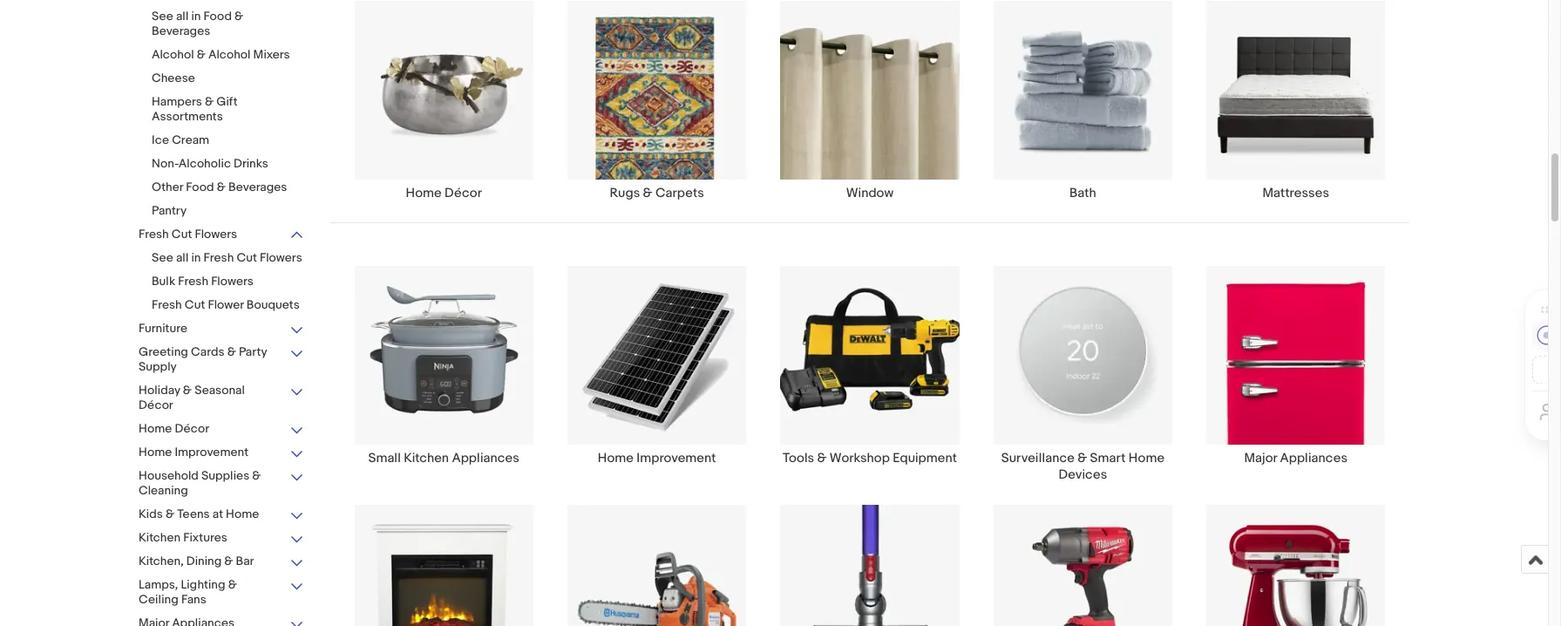 Task type: vqa. For each thing, say whether or not it's contained in the screenshot.
Accepted. on the right bottom of page
no



Task type: locate. For each thing, give the bounding box(es) containing it.
1 vertical spatial beverages
[[229, 180, 287, 194]]

& inside surveillance & smart home devices
[[1078, 450, 1088, 467]]

flowers down see all in fresh cut flowers link
[[211, 274, 254, 289]]

food down alcoholic at the top of page
[[186, 180, 214, 194]]

major
[[1245, 450, 1278, 467]]

kitchen right the small
[[404, 450, 449, 467]]

cheese link
[[152, 71, 304, 87]]

0 horizontal spatial improvement
[[175, 445, 249, 460]]

in down the fresh cut flowers dropdown button
[[191, 250, 201, 265]]

1 horizontal spatial appliances
[[1281, 450, 1348, 467]]

in
[[191, 9, 201, 24], [191, 250, 201, 265]]

greeting cards & party supply button
[[139, 344, 304, 376]]

hampers
[[152, 94, 202, 109]]

0 horizontal spatial alcohol
[[152, 47, 194, 62]]

bath
[[1070, 185, 1097, 202]]

1 horizontal spatial alcohol
[[208, 47, 251, 62]]

food up "alcohol & alcohol mixers" link
[[204, 9, 232, 24]]

1 all from the top
[[176, 9, 189, 24]]

2 vertical spatial décor
[[175, 421, 209, 436]]

& left smart
[[1078, 450, 1088, 467]]

& right supplies
[[252, 468, 261, 483]]

& down "non-alcoholic drinks" link on the left of page
[[217, 180, 226, 194]]

improvement
[[175, 445, 249, 460], [637, 450, 716, 467]]

major appliances link
[[1190, 265, 1403, 483]]

0 vertical spatial see
[[152, 9, 173, 24]]

lamps, lighting & ceiling fans button
[[139, 577, 304, 609]]

fresh down pantry at the left top of the page
[[139, 227, 169, 242]]

cards
[[191, 344, 225, 359]]

all down the fresh cut flowers dropdown button
[[176, 250, 189, 265]]

0 vertical spatial food
[[204, 9, 232, 24]]

cut up bulk fresh flowers "link"
[[237, 250, 257, 265]]

fresh
[[139, 227, 169, 242], [204, 250, 234, 265], [178, 274, 208, 289], [152, 297, 182, 312]]

0 horizontal spatial décor
[[139, 398, 173, 412]]

flowers
[[195, 227, 237, 242], [260, 250, 302, 265], [211, 274, 254, 289]]

0 horizontal spatial appliances
[[452, 450, 520, 467]]

bar
[[236, 554, 254, 569]]

& left party
[[227, 344, 236, 359]]

2 see from the top
[[152, 250, 173, 265]]

in up "alcohol & alcohol mixers" link
[[191, 9, 201, 24]]

2 horizontal spatial décor
[[445, 185, 482, 202]]

home décor link
[[337, 0, 551, 202]]

2 appliances from the left
[[1281, 450, 1348, 467]]

1 vertical spatial in
[[191, 250, 201, 265]]

flowers down pantry link
[[195, 227, 237, 242]]

1 horizontal spatial kitchen
[[404, 450, 449, 467]]

appliances
[[452, 450, 520, 467], [1281, 450, 1348, 467]]

fresh down the fresh cut flowers dropdown button
[[204, 250, 234, 265]]

kids & teens at home button
[[139, 507, 304, 523]]

fresh cut flowers button
[[139, 227, 304, 243]]

cut
[[172, 227, 192, 242], [237, 250, 257, 265], [185, 297, 205, 312]]

kitchen fixtures button
[[139, 530, 304, 547]]

alcohol up cheese link in the left of the page
[[208, 47, 251, 62]]

bath link
[[977, 0, 1190, 202]]

seasonal
[[195, 383, 245, 398]]

furniture button
[[139, 321, 304, 337]]

1 vertical spatial see
[[152, 250, 173, 265]]

flowers up bouquets
[[260, 250, 302, 265]]

0 vertical spatial all
[[176, 9, 189, 24]]

kitchen
[[404, 450, 449, 467], [139, 530, 181, 545]]

other
[[152, 180, 183, 194]]

0 vertical spatial flowers
[[195, 227, 237, 242]]

carpets
[[656, 185, 704, 202]]

& right rugs
[[643, 185, 653, 202]]

0 horizontal spatial beverages
[[152, 24, 210, 38]]

&
[[235, 9, 244, 24], [197, 47, 206, 62], [205, 94, 214, 109], [217, 180, 226, 194], [643, 185, 653, 202], [227, 344, 236, 359], [183, 383, 192, 398], [818, 450, 827, 467], [1078, 450, 1088, 467], [252, 468, 261, 483], [166, 507, 174, 521], [224, 554, 233, 569], [228, 577, 237, 592]]

cut left flower on the left top of page
[[185, 297, 205, 312]]

kids
[[139, 507, 163, 521]]

beverages
[[152, 24, 210, 38], [229, 180, 287, 194]]

lighting
[[181, 577, 225, 592]]

1 alcohol from the left
[[152, 47, 194, 62]]

food
[[204, 9, 232, 24], [186, 180, 214, 194]]

all
[[176, 9, 189, 24], [176, 250, 189, 265]]

1 horizontal spatial décor
[[175, 421, 209, 436]]

tools & workshop equipment link
[[764, 265, 977, 483]]

1 vertical spatial food
[[186, 180, 214, 194]]

1 appliances from the left
[[452, 450, 520, 467]]

surveillance & smart home devices link
[[977, 265, 1190, 483]]

mixers
[[253, 47, 290, 62]]

& right tools
[[818, 450, 827, 467]]

& up "alcohol & alcohol mixers" link
[[235, 9, 244, 24]]

surveillance & smart home devices
[[1002, 450, 1165, 483]]

ceiling
[[139, 592, 179, 607]]

alcohol up the cheese
[[152, 47, 194, 62]]

0 vertical spatial décor
[[445, 185, 482, 202]]

décor
[[445, 185, 482, 202], [139, 398, 173, 412], [175, 421, 209, 436]]

beverages down drinks
[[229, 180, 287, 194]]

cream
[[172, 133, 209, 147]]

kitchen, dining & bar button
[[139, 554, 304, 570]]

home
[[406, 185, 442, 202], [139, 421, 172, 436], [139, 445, 172, 460], [598, 450, 634, 467], [1129, 450, 1165, 467], [226, 507, 259, 521]]

holiday & seasonal décor button
[[139, 383, 304, 414]]

household
[[139, 468, 199, 483]]

1 vertical spatial all
[[176, 250, 189, 265]]

fixtures
[[183, 530, 228, 545]]

at
[[213, 507, 223, 521]]

1 see from the top
[[152, 9, 173, 24]]

home improvement button
[[139, 445, 304, 461]]

0 horizontal spatial kitchen
[[139, 530, 181, 545]]

cut down pantry at the left top of the page
[[172, 227, 192, 242]]

all up "alcohol & alcohol mixers" link
[[176, 9, 189, 24]]

see up bulk
[[152, 250, 173, 265]]

0 vertical spatial in
[[191, 9, 201, 24]]

kitchen up "kitchen,"
[[139, 530, 181, 545]]

rugs & carpets link
[[551, 0, 764, 202]]

small kitchen appliances
[[368, 450, 520, 467]]

kitchen,
[[139, 554, 184, 569]]

2 vertical spatial flowers
[[211, 274, 254, 289]]

fresh down bulk
[[152, 297, 182, 312]]

beverages up the cheese
[[152, 24, 210, 38]]

& right the kids
[[166, 507, 174, 521]]

1 vertical spatial flowers
[[260, 250, 302, 265]]

see
[[152, 9, 173, 24], [152, 250, 173, 265]]

0 vertical spatial beverages
[[152, 24, 210, 38]]

bulk
[[152, 274, 175, 289]]

1 vertical spatial kitchen
[[139, 530, 181, 545]]

see up the cheese
[[152, 9, 173, 24]]

gift
[[217, 94, 238, 109]]

devices
[[1059, 467, 1108, 483]]

drinks
[[234, 156, 268, 171]]



Task type: describe. For each thing, give the bounding box(es) containing it.
bulk fresh flowers link
[[152, 274, 304, 290]]

lamps,
[[139, 577, 178, 592]]

pantry link
[[152, 203, 304, 220]]

see all in food & beverages alcohol & alcohol mixers cheese hampers & gift assortments ice cream non-alcoholic drinks other food & beverages pantry fresh cut flowers see all in fresh cut flowers bulk fresh flowers fresh cut flower bouquets furniture greeting cards & party supply holiday & seasonal décor home décor home improvement household supplies & cleaning kids & teens at home kitchen fixtures kitchen, dining & bar lamps, lighting & ceiling fans
[[139, 9, 302, 607]]

1 vertical spatial cut
[[237, 250, 257, 265]]

holiday
[[139, 383, 180, 398]]

& left "bar"
[[224, 554, 233, 569]]

& down kitchen, dining & bar "dropdown button"
[[228, 577, 237, 592]]

workshop
[[830, 450, 890, 467]]

home décor
[[406, 185, 482, 202]]

fresh right bulk
[[178, 274, 208, 289]]

1 in from the top
[[191, 9, 201, 24]]

fresh cut flower bouquets link
[[152, 297, 304, 314]]

2 all from the top
[[176, 250, 189, 265]]

fans
[[181, 592, 207, 607]]

& left gift
[[205, 94, 214, 109]]

home improvement
[[598, 450, 716, 467]]

surveillance
[[1002, 450, 1075, 467]]

& right holiday
[[183, 383, 192, 398]]

home décor button
[[139, 421, 304, 438]]

tools
[[783, 450, 815, 467]]

assortments
[[152, 109, 223, 124]]

2 vertical spatial cut
[[185, 297, 205, 312]]

window
[[847, 185, 894, 202]]

pantry
[[152, 203, 187, 218]]

furniture
[[139, 321, 187, 336]]

2 in from the top
[[191, 250, 201, 265]]

equipment
[[893, 450, 957, 467]]

alcohol & alcohol mixers link
[[152, 47, 304, 64]]

cheese
[[152, 71, 195, 85]]

see all in food & beverages link
[[152, 9, 304, 40]]

cleaning
[[139, 483, 188, 498]]

mattresses
[[1263, 185, 1330, 202]]

rugs
[[610, 185, 640, 202]]

1 horizontal spatial beverages
[[229, 180, 287, 194]]

0 vertical spatial kitchen
[[404, 450, 449, 467]]

smart
[[1091, 450, 1126, 467]]

other food & beverages link
[[152, 180, 304, 196]]

1 vertical spatial décor
[[139, 398, 173, 412]]

supply
[[139, 359, 177, 374]]

0 vertical spatial cut
[[172, 227, 192, 242]]

major appliances
[[1245, 450, 1348, 467]]

rugs & carpets
[[610, 185, 704, 202]]

non-alcoholic drinks link
[[152, 156, 304, 173]]

2 alcohol from the left
[[208, 47, 251, 62]]

small
[[368, 450, 401, 467]]

household supplies & cleaning button
[[139, 468, 304, 500]]

teens
[[177, 507, 210, 521]]

& up cheese link in the left of the page
[[197, 47, 206, 62]]

hampers & gift assortments link
[[152, 94, 304, 126]]

ice
[[152, 133, 169, 147]]

see all in fresh cut flowers link
[[152, 250, 304, 267]]

home inside surveillance & smart home devices
[[1129, 450, 1165, 467]]

ice cream link
[[152, 133, 304, 149]]

flower
[[208, 297, 244, 312]]

greeting
[[139, 344, 188, 359]]

bouquets
[[247, 297, 300, 312]]

improvement inside see all in food & beverages alcohol & alcohol mixers cheese hampers & gift assortments ice cream non-alcoholic drinks other food & beverages pantry fresh cut flowers see all in fresh cut flowers bulk fresh flowers fresh cut flower bouquets furniture greeting cards & party supply holiday & seasonal décor home décor home improvement household supplies & cleaning kids & teens at home kitchen fixtures kitchen, dining & bar lamps, lighting & ceiling fans
[[175, 445, 249, 460]]

non-
[[152, 156, 179, 171]]

home improvement link
[[551, 265, 764, 483]]

& inside 'link'
[[818, 450, 827, 467]]

1 horizontal spatial improvement
[[637, 450, 716, 467]]

kitchen inside see all in food & beverages alcohol & alcohol mixers cheese hampers & gift assortments ice cream non-alcoholic drinks other food & beverages pantry fresh cut flowers see all in fresh cut flowers bulk fresh flowers fresh cut flower bouquets furniture greeting cards & party supply holiday & seasonal décor home décor home improvement household supplies & cleaning kids & teens at home kitchen fixtures kitchen, dining & bar lamps, lighting & ceiling fans
[[139, 530, 181, 545]]

tools & workshop equipment
[[783, 450, 957, 467]]

small kitchen appliances link
[[337, 265, 551, 483]]

mattresses link
[[1190, 0, 1403, 202]]

party
[[239, 344, 267, 359]]

dining
[[186, 554, 222, 569]]

window link
[[764, 0, 977, 202]]

alcoholic
[[179, 156, 231, 171]]

supplies
[[201, 468, 250, 483]]



